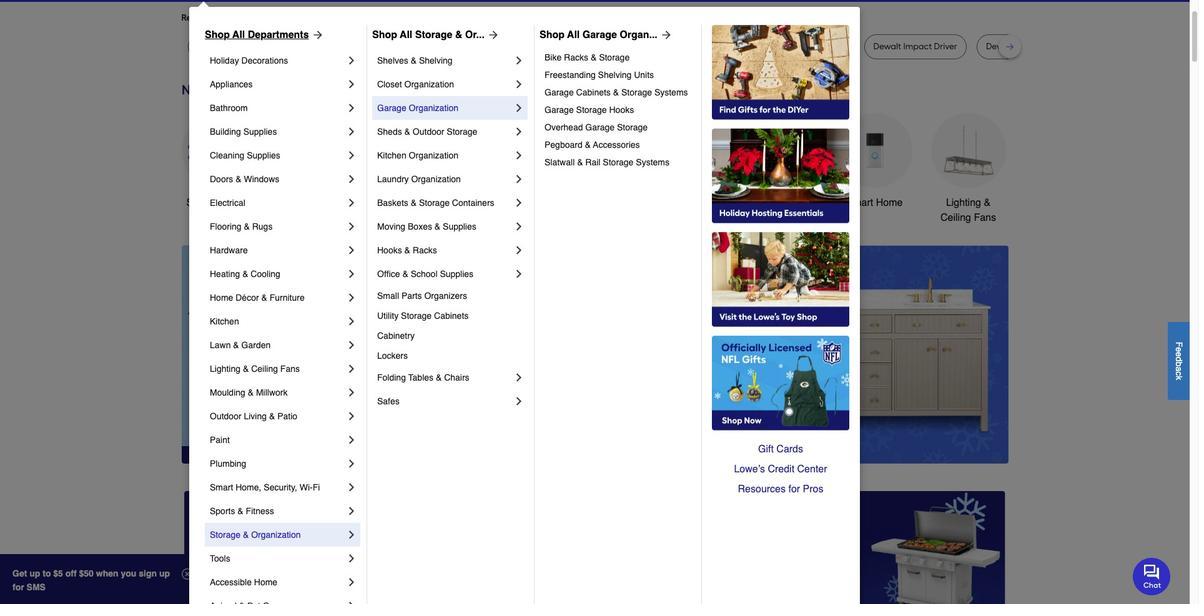 Task type: locate. For each thing, give the bounding box(es) containing it.
outdoor inside outdoor tools & equipment
[[652, 197, 688, 209]]

utility
[[377, 311, 399, 321]]

tools up accessible
[[210, 554, 230, 564]]

impact for impact driver
[[791, 41, 820, 52]]

shop
[[205, 29, 230, 41], [372, 29, 397, 41], [540, 29, 565, 41]]

dewalt for dewalt drill bit set
[[987, 41, 1015, 52]]

1 vertical spatial home
[[210, 293, 233, 303]]

1 horizontal spatial lighting & ceiling fans link
[[931, 113, 1006, 226]]

chevron right image for bathroom
[[346, 102, 358, 114]]

chevron right image for plumbing
[[346, 458, 358, 471]]

bike
[[545, 52, 562, 62]]

2 horizontal spatial for
[[789, 484, 801, 496]]

4 bit from the left
[[610, 41, 620, 52]]

organization
[[405, 79, 454, 89], [409, 103, 459, 113], [409, 151, 459, 161], [412, 174, 461, 184], [251, 531, 301, 541]]

2 horizontal spatial shop
[[540, 29, 565, 41]]

shelving
[[419, 56, 453, 66], [598, 70, 632, 80]]

0 horizontal spatial lighting
[[210, 364, 241, 374]]

flooring & rugs
[[210, 222, 273, 232]]

all up bike racks & storage
[[568, 29, 580, 41]]

decorations down dewalt tool
[[242, 56, 288, 66]]

2 dewalt from the left
[[254, 41, 282, 52]]

0 vertical spatial lighting & ceiling fans
[[941, 197, 997, 224]]

smart inside the smart home link
[[847, 197, 874, 209]]

1 horizontal spatial arrow right image
[[658, 29, 673, 41]]

1 dewalt from the left
[[197, 41, 225, 52]]

1 horizontal spatial shelving
[[598, 70, 632, 80]]

None search field
[[466, 0, 807, 3]]

1 vertical spatial lighting & ceiling fans link
[[210, 357, 346, 381]]

1 vertical spatial outdoor
[[652, 197, 688, 209]]

flooring
[[210, 222, 242, 232]]

chevron right image for accessible home
[[346, 577, 358, 589]]

chevron right image for garage organization
[[513, 102, 526, 114]]

lowe's credit center link
[[712, 460, 850, 480]]

baskets & storage containers link
[[377, 191, 513, 215]]

0 horizontal spatial lighting & ceiling fans link
[[210, 357, 346, 381]]

driver for impact driver
[[822, 41, 845, 52]]

shop all deals link
[[182, 113, 257, 211]]

accessible home
[[210, 578, 278, 588]]

0 vertical spatial racks
[[564, 52, 589, 62]]

1 vertical spatial lighting
[[210, 364, 241, 374]]

driver
[[529, 41, 552, 52], [822, 41, 845, 52], [935, 41, 958, 52]]

shop these last-minute gifts. $99 or less. quantities are limited and won't last. image
[[182, 246, 383, 464]]

1 shop from the left
[[205, 29, 230, 41]]

0 vertical spatial home
[[877, 197, 903, 209]]

0 vertical spatial kitchen
[[377, 151, 407, 161]]

laundry organization link
[[377, 167, 513, 191]]

1 horizontal spatial driver
[[822, 41, 845, 52]]

dewalt for dewalt bit set
[[414, 41, 442, 52]]

storage down garage organization link
[[447, 127, 478, 137]]

0 horizontal spatial cabinets
[[434, 311, 469, 321]]

outdoor down the moulding
[[210, 412, 242, 422]]

appliances
[[210, 79, 253, 89]]

2 set from the left
[[622, 41, 635, 52]]

0 horizontal spatial arrow right image
[[485, 29, 500, 41]]

decorations for christmas
[[474, 212, 527, 224]]

resources for pros link
[[712, 480, 850, 500]]

racks
[[564, 52, 589, 62], [413, 246, 437, 256]]

organization up 'sheds & outdoor storage'
[[409, 103, 459, 113]]

2 horizontal spatial home
[[877, 197, 903, 209]]

racks inside "link"
[[413, 246, 437, 256]]

3 bit from the left
[[554, 41, 564, 52]]

1 vertical spatial cabinets
[[434, 311, 469, 321]]

0 vertical spatial for
[[282, 12, 293, 23]]

arrow right image inside shop all storage & or... link
[[485, 29, 500, 41]]

3 driver from the left
[[935, 41, 958, 52]]

doors & windows
[[210, 174, 280, 184]]

chevron right image for outdoor living & patio
[[346, 411, 358, 423]]

1 driver from the left
[[529, 41, 552, 52]]

christmas decorations link
[[463, 113, 538, 226]]

fitness
[[246, 507, 274, 517]]

systems down the pegboard & accessories link on the top of page
[[636, 157, 670, 167]]

chevron right image
[[346, 54, 358, 67], [513, 54, 526, 67], [513, 78, 526, 91], [513, 102, 526, 114], [346, 126, 358, 138], [513, 126, 526, 138], [346, 149, 358, 162], [513, 173, 526, 186], [346, 221, 358, 233], [513, 221, 526, 233], [346, 244, 358, 257], [513, 244, 526, 257], [346, 268, 358, 281], [346, 339, 358, 352], [346, 387, 358, 399], [346, 411, 358, 423], [346, 434, 358, 447], [346, 529, 358, 542], [346, 601, 358, 605]]

2 horizontal spatial impact
[[904, 41, 933, 52]]

e up d
[[1175, 347, 1185, 352]]

5 bit from the left
[[1034, 41, 1044, 52]]

chevron right image for baskets & storage containers
[[513, 197, 526, 209]]

cabinets up cabinetry link
[[434, 311, 469, 321]]

dewalt for dewalt drill bit
[[329, 41, 356, 52]]

chairs
[[444, 373, 470, 383]]

tools down laundry organization
[[395, 197, 418, 209]]

decorations for holiday
[[242, 56, 288, 66]]

0 vertical spatial decorations
[[242, 56, 288, 66]]

organization down sports & fitness link
[[251, 531, 301, 541]]

0 horizontal spatial smart
[[210, 483, 233, 493]]

1 vertical spatial hooks
[[377, 246, 402, 256]]

find gifts for the diyer. image
[[712, 25, 850, 120]]

all for garage
[[568, 29, 580, 41]]

c
[[1175, 372, 1185, 376]]

1 horizontal spatial kitchen
[[377, 151, 407, 161]]

or...
[[465, 29, 485, 41]]

0 horizontal spatial ceiling
[[251, 364, 278, 374]]

christmas decorations
[[474, 197, 527, 224]]

hooks down garage cabinets & storage systems link
[[610, 105, 634, 115]]

impact for impact driver bit
[[498, 41, 527, 52]]

shop for shop all garage organ...
[[540, 29, 565, 41]]

0 horizontal spatial shelving
[[419, 56, 453, 66]]

moving boxes & supplies link
[[377, 215, 513, 239]]

cards
[[777, 444, 804, 456]]

0 horizontal spatial kitchen
[[210, 317, 239, 327]]

outdoor tools & equipment link
[[650, 113, 725, 226]]

1 vertical spatial kitchen
[[210, 317, 239, 327]]

slatwall & rail storage systems link
[[545, 154, 693, 171]]

garage down freestanding on the left top
[[545, 87, 574, 97]]

lighting & ceiling fans link
[[931, 113, 1006, 226], [210, 357, 346, 381]]

all for departments
[[233, 29, 245, 41]]

drill for dewalt drill
[[748, 41, 762, 52]]

shop all departments link
[[205, 27, 324, 42]]

scroll to item #3 image
[[702, 442, 732, 447]]

tables
[[409, 373, 434, 383]]

for left the pros
[[789, 484, 801, 496]]

credit
[[768, 464, 795, 476]]

racks up freestanding on the left top
[[564, 52, 589, 62]]

2 horizontal spatial driver
[[935, 41, 958, 52]]

3 shop from the left
[[540, 29, 565, 41]]

1 horizontal spatial smart
[[847, 197, 874, 209]]

3 dewalt from the left
[[329, 41, 356, 52]]

cabinets up garage storage hooks
[[577, 87, 611, 97]]

1 horizontal spatial outdoor
[[413, 127, 445, 137]]

arrow right image for shop all storage & or...
[[485, 29, 500, 41]]

chevron right image for closet organization
[[513, 78, 526, 91]]

f e e d b a c k
[[1175, 342, 1185, 380]]

garage up overhead
[[545, 105, 574, 115]]

3 impact from the left
[[904, 41, 933, 52]]

for left you
[[282, 12, 293, 23]]

1 vertical spatial systems
[[636, 157, 670, 167]]

moving
[[377, 222, 406, 232]]

0 horizontal spatial driver
[[529, 41, 552, 52]]

chevron right image for folding tables & chairs
[[513, 372, 526, 384]]

building supplies link
[[210, 120, 346, 144]]

arrow right image
[[309, 29, 324, 41]]

2 vertical spatial outdoor
[[210, 412, 242, 422]]

shop up shelves
[[372, 29, 397, 41]]

1 horizontal spatial impact
[[791, 41, 820, 52]]

bit for impact driver bit
[[554, 41, 564, 52]]

all down 'recommended searches for you' on the top left of the page
[[233, 29, 245, 41]]

1 horizontal spatial shop
[[372, 29, 397, 41]]

hooks up office
[[377, 246, 402, 256]]

racks up office & school supplies
[[413, 246, 437, 256]]

decorations inside "link"
[[242, 56, 288, 66]]

systems for slatwall & rail storage systems
[[636, 157, 670, 167]]

home décor & furniture link
[[210, 286, 346, 310]]

shop all garage organ...
[[540, 29, 658, 41]]

outdoor up kitchen organization
[[413, 127, 445, 137]]

smart inside smart home, security, wi-fi link
[[210, 483, 233, 493]]

garage cabinets & storage systems link
[[545, 84, 693, 101]]

drill
[[359, 41, 373, 52], [593, 41, 608, 52], [748, 41, 762, 52], [1017, 41, 1031, 52]]

hooks inside "link"
[[377, 246, 402, 256]]

0 vertical spatial systems
[[655, 87, 688, 97]]

chevron right image for lawn & garden
[[346, 339, 358, 352]]

chevron right image for smart home, security, wi-fi
[[346, 482, 358, 494]]

chevron right image for sheds & outdoor storage
[[513, 126, 526, 138]]

1 bit from the left
[[375, 41, 386, 52]]

resources for pros
[[738, 484, 824, 496]]

1 vertical spatial bathroom
[[760, 197, 803, 209]]

0 vertical spatial bathroom
[[210, 103, 248, 113]]

kitchen up 'laundry'
[[377, 151, 407, 161]]

garage for garage storage hooks
[[545, 105, 574, 115]]

outdoor for outdoor living & patio
[[210, 412, 242, 422]]

supplies down "containers" on the left of page
[[443, 222, 477, 232]]

0 horizontal spatial fans
[[281, 364, 300, 374]]

0 horizontal spatial home
[[210, 293, 233, 303]]

chevron right image for office & school supplies
[[513, 268, 526, 281]]

fans
[[975, 212, 997, 224], [281, 364, 300, 374]]

office
[[377, 269, 400, 279]]

hardware
[[210, 246, 248, 256]]

all for storage
[[400, 29, 413, 41]]

get up to 2 free select tools or batteries when you buy 1 with select purchases. image
[[184, 492, 445, 605]]

shelves & shelving
[[377, 56, 453, 66]]

center
[[798, 464, 828, 476]]

0 vertical spatial shelving
[[419, 56, 453, 66]]

tools up equipment
[[691, 197, 714, 209]]

small
[[377, 291, 399, 301]]

kitchen for kitchen organization
[[377, 151, 407, 161]]

freestanding shelving units link
[[545, 66, 693, 84]]

1 horizontal spatial fans
[[975, 212, 997, 224]]

1 vertical spatial smart
[[210, 483, 233, 493]]

kitchen up lawn
[[210, 317, 239, 327]]

1 vertical spatial racks
[[413, 246, 437, 256]]

sports
[[210, 507, 235, 517]]

organization up garage organization
[[405, 79, 454, 89]]

1 vertical spatial lighting & ceiling fans
[[210, 364, 300, 374]]

tools link
[[369, 113, 444, 211], [210, 547, 346, 571]]

moulding
[[210, 388, 245, 398]]

lowe's
[[735, 464, 766, 476]]

folding
[[377, 373, 406, 383]]

0 horizontal spatial impact
[[498, 41, 527, 52]]

lighting
[[947, 197, 982, 209], [210, 364, 241, 374]]

chevron right image for lighting & ceiling fans
[[346, 363, 358, 376]]

smart home
[[847, 197, 903, 209]]

up
[[30, 569, 40, 579], [159, 569, 170, 579]]

3 drill from the left
[[748, 41, 762, 52]]

chevron right image
[[346, 78, 358, 91], [346, 102, 358, 114], [513, 149, 526, 162], [346, 173, 358, 186], [346, 197, 358, 209], [513, 197, 526, 209], [513, 268, 526, 281], [346, 292, 358, 304], [346, 316, 358, 328], [346, 363, 358, 376], [513, 372, 526, 384], [513, 396, 526, 408], [346, 458, 358, 471], [346, 482, 358, 494], [346, 506, 358, 518], [346, 553, 358, 566], [346, 577, 358, 589]]

up to 40 percent off select vanities. plus get free local delivery on select vanities. image
[[403, 246, 1009, 465]]

1 horizontal spatial home
[[254, 578, 278, 588]]

plumbing link
[[210, 452, 346, 476]]

hooks & racks
[[377, 246, 437, 256]]

supplies up windows
[[247, 151, 281, 161]]

all up shelves & shelving
[[400, 29, 413, 41]]

garage up sheds
[[377, 103, 407, 113]]

1 impact from the left
[[498, 41, 527, 52]]

pegboard
[[545, 140, 583, 150]]

chevron right image for moulding & millwork
[[346, 387, 358, 399]]

0 horizontal spatial shop
[[205, 29, 230, 41]]

1 horizontal spatial hooks
[[610, 105, 634, 115]]

drill for dewalt drill bit
[[359, 41, 373, 52]]

2 shop from the left
[[372, 29, 397, 41]]

2 impact from the left
[[791, 41, 820, 52]]

organization for kitchen organization
[[409, 151, 459, 161]]

1 horizontal spatial decorations
[[474, 212, 527, 224]]

up left to
[[30, 569, 40, 579]]

shelves
[[377, 56, 409, 66]]

storage up moving boxes & supplies
[[419, 198, 450, 208]]

organization up the baskets & storage containers
[[412, 174, 461, 184]]

7 dewalt from the left
[[987, 41, 1015, 52]]

set for dewalt bit set
[[457, 41, 469, 52]]

0 vertical spatial smart
[[847, 197, 874, 209]]

garage storage hooks link
[[545, 101, 693, 119]]

4 drill from the left
[[1017, 41, 1031, 52]]

0 horizontal spatial outdoor
[[210, 412, 242, 422]]

up to 35 percent off select small appliances. image
[[465, 492, 726, 605]]

2 horizontal spatial set
[[1046, 41, 1059, 52]]

0 vertical spatial ceiling
[[941, 212, 972, 224]]

0 vertical spatial lighting & ceiling fans link
[[931, 113, 1006, 226]]

& inside outdoor tools & equipment
[[717, 197, 724, 209]]

up right sign
[[159, 569, 170, 579]]

dewalt drill
[[718, 41, 762, 52]]

1 horizontal spatial ceiling
[[941, 212, 972, 224]]

1 vertical spatial for
[[789, 484, 801, 496]]

outdoor up equipment
[[652, 197, 688, 209]]

dewalt
[[197, 41, 225, 52], [254, 41, 282, 52], [329, 41, 356, 52], [414, 41, 442, 52], [718, 41, 746, 52], [874, 41, 902, 52], [987, 41, 1015, 52]]

parts
[[402, 291, 422, 301]]

holiday hosting essentials. image
[[712, 129, 850, 224]]

2 vertical spatial home
[[254, 578, 278, 588]]

0 horizontal spatial for
[[12, 583, 24, 593]]

1 set from the left
[[457, 41, 469, 52]]

gift cards
[[759, 444, 804, 456]]

0 vertical spatial lighting
[[947, 197, 982, 209]]

0 horizontal spatial racks
[[413, 246, 437, 256]]

impact
[[498, 41, 527, 52], [791, 41, 820, 52], [904, 41, 933, 52]]

1 vertical spatial decorations
[[474, 212, 527, 224]]

0 horizontal spatial set
[[457, 41, 469, 52]]

scroll to item #4 image
[[732, 442, 762, 447]]

arrow right image inside the shop all garage organ... link
[[658, 29, 673, 41]]

1 drill from the left
[[359, 41, 373, 52]]

arrow right image
[[485, 29, 500, 41], [658, 29, 673, 41], [986, 355, 998, 367]]

pegboard & accessories
[[545, 140, 640, 150]]

wi-
[[300, 483, 313, 493]]

bike racks & storage
[[545, 52, 630, 62]]

for down get
[[12, 583, 24, 593]]

5 dewalt from the left
[[718, 41, 746, 52]]

shop down recommended
[[205, 29, 230, 41]]

2 vertical spatial for
[[12, 583, 24, 593]]

bike racks & storage link
[[545, 49, 693, 66]]

lawn & garden
[[210, 341, 271, 351]]

moulding & millwork link
[[210, 381, 346, 405]]

chevron right image for flooring & rugs
[[346, 221, 358, 233]]

shop up bike
[[540, 29, 565, 41]]

1 horizontal spatial tools link
[[369, 113, 444, 211]]

shop for shop all departments
[[205, 29, 230, 41]]

0 vertical spatial cabinets
[[577, 87, 611, 97]]

4 dewalt from the left
[[414, 41, 442, 52]]

2 driver from the left
[[822, 41, 845, 52]]

1 horizontal spatial lighting & ceiling fans
[[941, 197, 997, 224]]

sheds & outdoor storage
[[377, 127, 478, 137]]

2 e from the top
[[1175, 352, 1185, 357]]

1 horizontal spatial for
[[282, 12, 293, 23]]

6 dewalt from the left
[[874, 41, 902, 52]]

1 vertical spatial tools link
[[210, 547, 346, 571]]

all right the "shop"
[[212, 197, 223, 209]]

chat invite button image
[[1134, 558, 1172, 596]]

shelving down "dewalt bit set"
[[419, 56, 453, 66]]

1 horizontal spatial up
[[159, 569, 170, 579]]

2 horizontal spatial tools
[[691, 197, 714, 209]]

moving boxes & supplies
[[377, 222, 477, 232]]

shelving up garage cabinets & storage systems
[[598, 70, 632, 80]]

0 vertical spatial fans
[[975, 212, 997, 224]]

off
[[65, 569, 77, 579]]

fans inside lighting & ceiling fans
[[975, 212, 997, 224]]

e up b
[[1175, 352, 1185, 357]]

storage down garage storage hooks link
[[617, 122, 648, 132]]

0 horizontal spatial up
[[30, 569, 40, 579]]

storage & organization link
[[210, 524, 346, 547]]

1 horizontal spatial set
[[622, 41, 635, 52]]

windows
[[244, 174, 280, 184]]

organization down 'sheds & outdoor storage'
[[409, 151, 459, 161]]

dewalt bit set
[[414, 41, 469, 52]]

0 horizontal spatial decorations
[[242, 56, 288, 66]]

systems down freestanding shelving units link
[[655, 87, 688, 97]]

chevron right image for tools
[[346, 553, 358, 566]]

3 set from the left
[[1046, 41, 1059, 52]]

shop
[[187, 197, 210, 209]]

0 horizontal spatial hooks
[[377, 246, 402, 256]]

chevron right image for doors & windows
[[346, 173, 358, 186]]

decorations down christmas on the top
[[474, 212, 527, 224]]

garage cabinets & storage systems
[[545, 87, 688, 97]]

chevron right image for safes
[[513, 396, 526, 408]]

2 horizontal spatial outdoor
[[652, 197, 688, 209]]



Task type: describe. For each thing, give the bounding box(es) containing it.
dewalt for dewalt drill
[[718, 41, 746, 52]]

outdoor tools & equipment
[[652, 197, 724, 224]]

set for drill bit set
[[622, 41, 635, 52]]

departments
[[248, 29, 309, 41]]

0 vertical spatial tools link
[[369, 113, 444, 211]]

outdoor living & patio link
[[210, 405, 346, 429]]

1 horizontal spatial cabinets
[[577, 87, 611, 97]]

sign
[[139, 569, 157, 579]]

0 horizontal spatial bathroom
[[210, 103, 248, 113]]

1 horizontal spatial racks
[[564, 52, 589, 62]]

home for smart home
[[877, 197, 903, 209]]

0 horizontal spatial tools link
[[210, 547, 346, 571]]

chevron right image for hardware
[[346, 244, 358, 257]]

smart for smart home, security, wi-fi
[[210, 483, 233, 493]]

smart for smart home
[[847, 197, 874, 209]]

office & school supplies
[[377, 269, 474, 279]]

doors
[[210, 174, 233, 184]]

hooks & racks link
[[377, 239, 513, 262]]

storage down sports
[[210, 531, 241, 541]]

office & school supplies link
[[377, 262, 513, 286]]

1 horizontal spatial bathroom link
[[744, 113, 819, 211]]

for inside heading
[[282, 12, 293, 23]]

1 vertical spatial shelving
[[598, 70, 632, 80]]

tools inside outdoor tools & equipment
[[691, 197, 714, 209]]

cabinetry
[[377, 331, 415, 341]]

freestanding shelving units
[[545, 70, 654, 80]]

up to 30 percent off select grills and accessories. image
[[746, 492, 1006, 605]]

d
[[1175, 357, 1185, 362]]

storage & organization
[[210, 531, 301, 541]]

supplies inside "link"
[[443, 222, 477, 232]]

0 horizontal spatial tools
[[210, 554, 230, 564]]

garage down recommended searches for you heading
[[583, 29, 617, 41]]

chevron right image for appliances
[[346, 78, 358, 91]]

safes
[[377, 397, 400, 407]]

dewalt for dewalt impact driver
[[874, 41, 902, 52]]

all for deals
[[212, 197, 223, 209]]

chevron right image for laundry organization
[[513, 173, 526, 186]]

kitchen link
[[210, 310, 346, 334]]

heating & cooling
[[210, 269, 281, 279]]

school
[[411, 269, 438, 279]]

1 horizontal spatial tools
[[395, 197, 418, 209]]

outdoor living & patio
[[210, 412, 298, 422]]

recommended searches for you
[[182, 12, 310, 23]]

heating & cooling link
[[210, 262, 346, 286]]

lockers link
[[377, 346, 526, 366]]

arrow right image for shop all garage organ...
[[658, 29, 673, 41]]

garage for garage organization
[[377, 103, 407, 113]]

drill bit set
[[593, 41, 635, 52]]

baskets
[[377, 198, 409, 208]]

organization for laundry organization
[[412, 174, 461, 184]]

f
[[1175, 342, 1185, 347]]

chevron right image for sports & fitness
[[346, 506, 358, 518]]

garage organization link
[[377, 96, 513, 120]]

1 vertical spatial fans
[[281, 364, 300, 374]]

driver for impact driver bit
[[529, 41, 552, 52]]

rail
[[586, 157, 601, 167]]

shop all garage organ... link
[[540, 27, 673, 42]]

outdoor for outdoor tools & equipment
[[652, 197, 688, 209]]

chevron right image for storage & organization
[[346, 529, 358, 542]]

1 e from the top
[[1175, 347, 1185, 352]]

storage down the pegboard & accessories link on the top of page
[[603, 157, 634, 167]]

impact driver
[[791, 41, 845, 52]]

0 horizontal spatial bathroom link
[[210, 96, 346, 120]]

2 up from the left
[[159, 569, 170, 579]]

garage up pegboard & accessories
[[586, 122, 615, 132]]

closet
[[377, 79, 402, 89]]

officially licensed n f l gifts. shop now. image
[[712, 336, 850, 431]]

units
[[634, 70, 654, 80]]

organ...
[[620, 29, 658, 41]]

chevron right image for kitchen organization
[[513, 149, 526, 162]]

small parts organizers link
[[377, 286, 526, 306]]

storage down drill bit set
[[599, 52, 630, 62]]

kitchen organization link
[[377, 144, 513, 167]]

utility storage cabinets
[[377, 311, 469, 321]]

searches
[[244, 12, 280, 23]]

christmas
[[478, 197, 523, 209]]

laundry
[[377, 174, 409, 184]]

you
[[295, 12, 310, 23]]

holiday decorations link
[[210, 49, 346, 72]]

paint
[[210, 436, 230, 446]]

storage up "dewalt bit set"
[[415, 29, 453, 41]]

recommended
[[182, 12, 242, 23]]

garage for garage cabinets & storage systems
[[545, 87, 574, 97]]

cabinetry link
[[377, 326, 526, 346]]

bit for dewalt drill bit
[[375, 41, 386, 52]]

you
[[121, 569, 136, 579]]

dewalt drill bit
[[329, 41, 386, 52]]

security,
[[264, 483, 297, 493]]

kitchen for kitchen
[[210, 317, 239, 327]]

chevron right image for shelves & shelving
[[513, 54, 526, 67]]

1 horizontal spatial bathroom
[[760, 197, 803, 209]]

electrical link
[[210, 191, 346, 215]]

scroll to item #2 image
[[672, 442, 702, 447]]

storage down units on the top right of the page
[[622, 87, 652, 97]]

0 vertical spatial outdoor
[[413, 127, 445, 137]]

home,
[[236, 483, 262, 493]]

closet organization link
[[377, 72, 513, 96]]

equipment
[[664, 212, 712, 224]]

freestanding
[[545, 70, 596, 80]]

1 up from the left
[[30, 569, 40, 579]]

living
[[244, 412, 267, 422]]

home inside "link"
[[210, 293, 233, 303]]

k
[[1175, 376, 1185, 380]]

organization for garage organization
[[409, 103, 459, 113]]

recommended searches for you heading
[[182, 12, 1009, 24]]

for inside get up to $5 off $50 when you sign up for sms
[[12, 583, 24, 593]]

dewalt for dewalt tool
[[254, 41, 282, 52]]

boxes
[[408, 222, 432, 232]]

heating
[[210, 269, 240, 279]]

2 horizontal spatial arrow right image
[[986, 355, 998, 367]]

doors & windows link
[[210, 167, 346, 191]]

1 vertical spatial ceiling
[[251, 364, 278, 374]]

2 drill from the left
[[593, 41, 608, 52]]

cleaning supplies link
[[210, 144, 346, 167]]

cleaning supplies
[[210, 151, 281, 161]]

& inside 'link'
[[244, 222, 250, 232]]

holiday
[[210, 56, 239, 66]]

0 vertical spatial hooks
[[610, 105, 634, 115]]

shop all deals
[[187, 197, 252, 209]]

pros
[[803, 484, 824, 496]]

bit for dewalt drill bit set
[[1034, 41, 1044, 52]]

ceiling inside lighting & ceiling fans
[[941, 212, 972, 224]]

when
[[96, 569, 118, 579]]

chevron right image for building supplies
[[346, 126, 358, 138]]

storage down parts
[[401, 311, 432, 321]]

chevron right image for kitchen
[[346, 316, 358, 328]]

plumbing
[[210, 459, 246, 469]]

baskets & storage containers
[[377, 198, 495, 208]]

shop for shop all storage & or...
[[372, 29, 397, 41]]

chevron right image for electrical
[[346, 197, 358, 209]]

chevron right image for heating & cooling
[[346, 268, 358, 281]]

supplies up small parts organizers link
[[440, 269, 474, 279]]

gift cards link
[[712, 440, 850, 460]]

scroll to item #5 element
[[762, 440, 795, 448]]

systems for garage cabinets & storage systems
[[655, 87, 688, 97]]

storage up overhead garage storage
[[577, 105, 607, 115]]

dewalt for dewalt
[[197, 41, 225, 52]]

organization for closet organization
[[405, 79, 454, 89]]

visit the lowe's toy shop. image
[[712, 232, 850, 327]]

chevron right image for home décor & furniture
[[346, 292, 358, 304]]

garden
[[242, 341, 271, 351]]

supplies up cleaning supplies
[[244, 127, 277, 137]]

millwork
[[256, 388, 288, 398]]

chevron right image for moving boxes & supplies
[[513, 221, 526, 233]]

fi
[[313, 483, 320, 493]]

0 horizontal spatial lighting & ceiling fans
[[210, 364, 300, 374]]

chevron right image for cleaning supplies
[[346, 149, 358, 162]]

folding tables & chairs
[[377, 373, 470, 383]]

resources
[[738, 484, 786, 496]]

overhead
[[545, 122, 583, 132]]

drill for dewalt drill bit set
[[1017, 41, 1031, 52]]

chevron right image for hooks & racks
[[513, 244, 526, 257]]

pegboard & accessories link
[[545, 136, 693, 154]]

b
[[1175, 362, 1185, 367]]

1 horizontal spatial lighting
[[947, 197, 982, 209]]

new deals every day during 25 days of deals image
[[182, 79, 1009, 100]]

accessories
[[593, 140, 640, 150]]

building supplies
[[210, 127, 277, 137]]

garage storage hooks
[[545, 105, 634, 115]]

chevron right image for holiday decorations
[[346, 54, 358, 67]]

a
[[1175, 367, 1185, 372]]

garage organization
[[377, 103, 459, 113]]

dewalt drill bit set
[[987, 41, 1059, 52]]

home for accessible home
[[254, 578, 278, 588]]

chevron right image for paint
[[346, 434, 358, 447]]

get up to $5 off $50 when you sign up for sms
[[12, 569, 170, 593]]

2 bit from the left
[[444, 41, 454, 52]]

furniture
[[270, 293, 305, 303]]

shop all departments
[[205, 29, 309, 41]]



Task type: vqa. For each thing, say whether or not it's contained in the screenshot.
SMART HOME, SECURITY, WI-FI
yes



